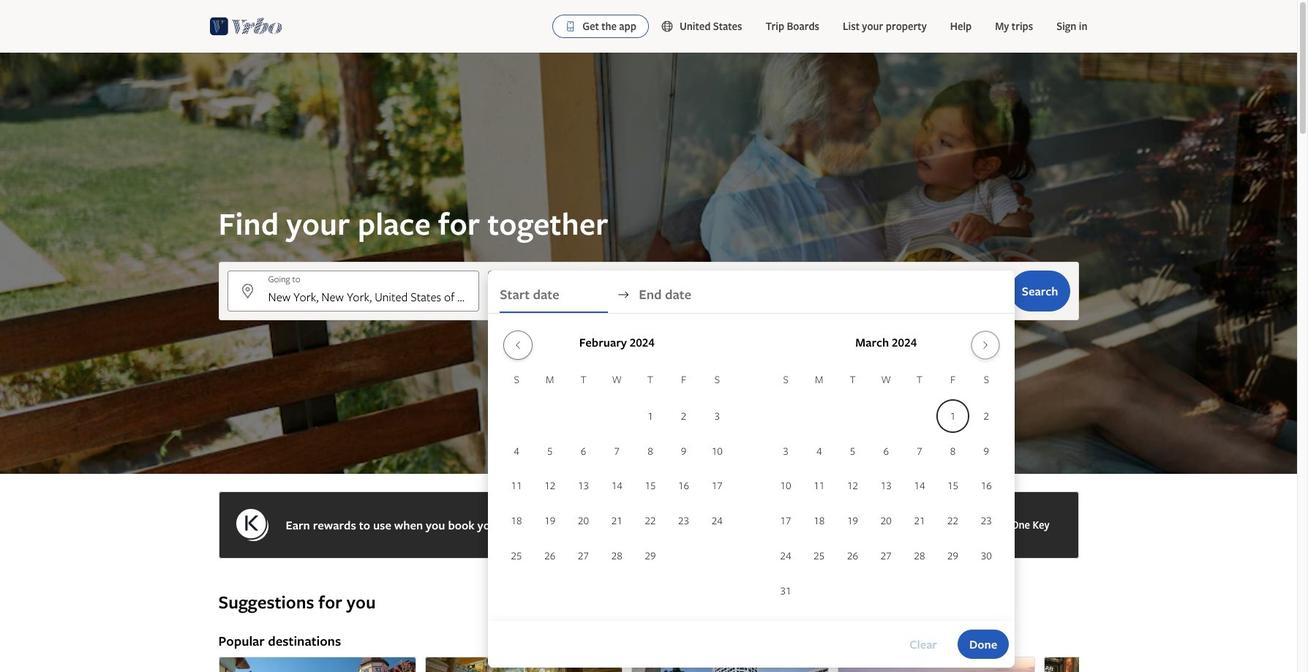 Task type: locate. For each thing, give the bounding box(es) containing it.
application inside wizard region
[[500, 325, 1004, 610]]

main content
[[0, 53, 1298, 673]]

wizard region
[[0, 53, 1298, 668]]

application
[[500, 325, 1004, 610]]

previous month image
[[509, 340, 527, 351]]

las vegas featuring interior views image
[[425, 657, 623, 673]]

gastown showing signage, street scenes and outdoor eating image
[[1044, 657, 1242, 673]]

march 2024 element
[[770, 372, 1004, 610]]

february 2024 element
[[500, 372, 734, 575]]



Task type: vqa. For each thing, say whether or not it's contained in the screenshot.
The Sure
no



Task type: describe. For each thing, give the bounding box(es) containing it.
small image
[[661, 20, 680, 33]]

downtown seattle featuring a skyscraper, a city and street scenes image
[[631, 657, 829, 673]]

makiki - lower punchbowl - tantalus showing landscape views, a sunset and a city image
[[838, 657, 1035, 673]]

directional image
[[617, 288, 630, 302]]

download the app button image
[[565, 20, 577, 32]]

recently viewed region
[[210, 568, 1088, 591]]

vrbo logo image
[[210, 15, 282, 38]]

next month image
[[977, 340, 995, 351]]

leavenworth featuring a small town or village and street scenes image
[[219, 657, 416, 673]]



